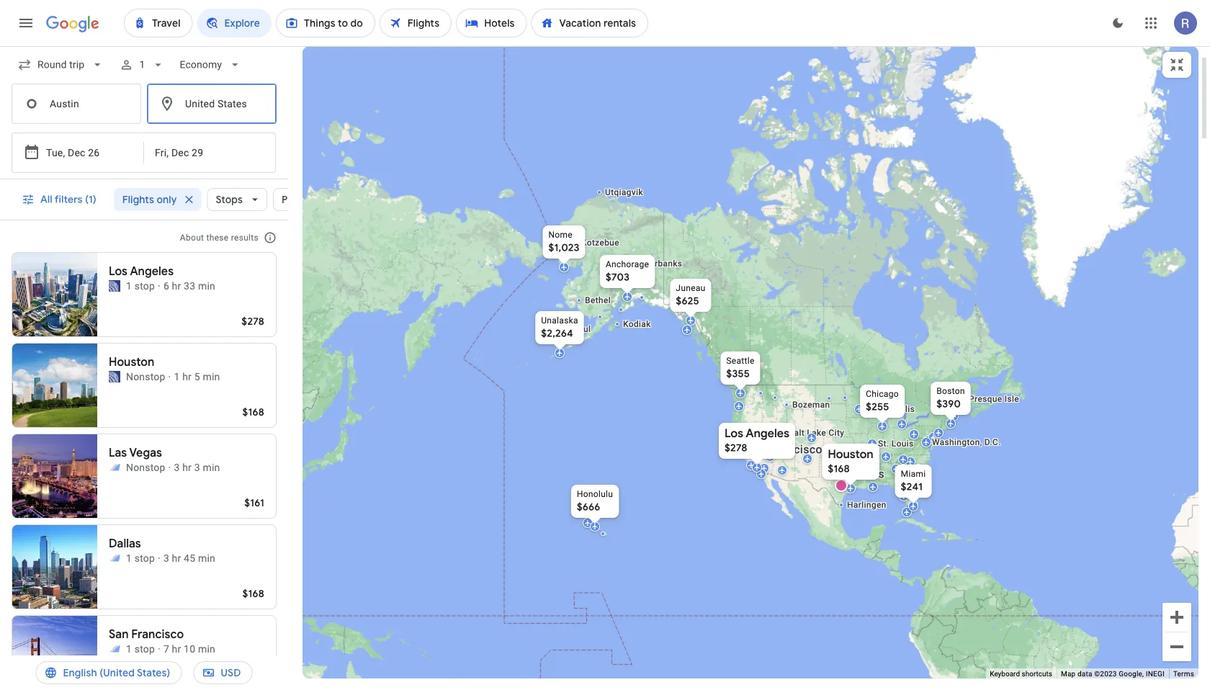 Task type: locate. For each thing, give the bounding box(es) containing it.
houston down city
[[828, 447, 874, 462]]

states)
[[137, 667, 170, 680]]

0 horizontal spatial 3
[[164, 552, 169, 564]]

None text field
[[12, 84, 141, 124]]

san francisco up 7
[[109, 627, 184, 642]]

stops
[[216, 193, 243, 206]]

1 vertical spatial los
[[725, 426, 744, 441]]

los up united image
[[109, 264, 128, 279]]

0 horizontal spatial los
[[109, 264, 128, 279]]

1 vertical spatial nonstop
[[126, 462, 165, 474]]

nonstop right united icon
[[126, 371, 165, 383]]

2 horizontal spatial 3
[[194, 462, 200, 474]]

0 horizontal spatial dallas
[[109, 537, 141, 551]]

 image
[[168, 370, 171, 384]]

1 vertical spatial $278
[[725, 442, 748, 455]]

1 stop right american and united image
[[126, 552, 155, 564]]

1 stop for los angeles
[[126, 280, 155, 292]]

1 horizontal spatial san
[[747, 443, 768, 457]]

saint paul
[[550, 324, 591, 334]]

1 horizontal spatial 3
[[174, 462, 180, 474]]

0 vertical spatial 1 stop
[[126, 280, 155, 292]]

francisco
[[771, 443, 823, 457], [131, 627, 184, 642]]

$168 for dallas
[[243, 587, 265, 600]]

3
[[174, 462, 180, 474], [194, 462, 200, 474], [164, 552, 169, 564]]

$168 inside 'houston $168'
[[828, 463, 850, 476]]

nonstop
[[126, 371, 165, 383], [126, 462, 165, 474]]

francisco up 7
[[131, 627, 184, 642]]

los for los angeles
[[109, 264, 128, 279]]

5
[[194, 371, 200, 383]]

1 nonstop from the top
[[126, 371, 165, 383]]

honolulu $666
[[577, 489, 614, 514]]

los
[[109, 264, 128, 279], [725, 426, 744, 441]]

$390
[[937, 398, 961, 411]]

bozeman
[[793, 400, 831, 410]]

$168
[[243, 406, 265, 419], [828, 463, 850, 476], [243, 587, 265, 600]]

0 vertical spatial dallas
[[852, 467, 885, 481]]

2 stop from the top
[[135, 552, 155, 564]]

flights
[[122, 193, 154, 206]]

0 vertical spatial houston
[[109, 355, 154, 370]]

main menu image
[[17, 14, 35, 32]]

stop for los angeles
[[135, 280, 155, 292]]

louis
[[892, 439, 914, 449]]

0 vertical spatial nonstop
[[126, 371, 165, 383]]

salt
[[789, 428, 805, 438]]

united image
[[109, 280, 120, 292]]

san
[[747, 443, 768, 457], [109, 627, 129, 642]]

1 horizontal spatial los
[[725, 426, 744, 441]]

0 vertical spatial stop
[[135, 280, 155, 292]]

390 US dollars text field
[[937, 398, 961, 411]]

los inside los angeles $278
[[725, 426, 744, 441]]

1 horizontal spatial san francisco
[[747, 443, 823, 457]]

miami
[[901, 469, 927, 479]]

usd button
[[194, 656, 253, 691]]

2 vertical spatial stop
[[135, 643, 155, 655]]

0 horizontal spatial 168 us dollars text field
[[243, 406, 265, 419]]

utqiagvik
[[605, 187, 644, 197]]

price button
[[273, 182, 331, 217]]

$278 inside los angeles $278
[[725, 442, 748, 455]]

0 vertical spatial $168
[[243, 406, 265, 419]]

1 vertical spatial angeles
[[746, 426, 790, 441]]

hr for san francisco
[[172, 643, 181, 655]]

stop for dallas
[[135, 552, 155, 564]]

about these results image
[[253, 221, 288, 255]]

nonstop down vegas
[[126, 462, 165, 474]]

228 US dollars text field
[[242, 678, 265, 691]]

kotzebue
[[582, 238, 620, 248]]

168 US dollars text field
[[243, 587, 265, 600]]

nonstop for las vegas
[[126, 462, 165, 474]]

2 vertical spatial 1 stop
[[126, 643, 155, 655]]

1 vertical spatial stop
[[135, 552, 155, 564]]

san inside map "region"
[[747, 443, 768, 457]]

san francisco
[[747, 443, 823, 457], [109, 627, 184, 642]]

(1)
[[85, 193, 96, 206]]

1 horizontal spatial francisco
[[771, 443, 823, 457]]

houston up united icon
[[109, 355, 154, 370]]

1 vertical spatial dallas
[[109, 537, 141, 551]]

map
[[1062, 670, 1076, 679]]

45
[[184, 552, 196, 564]]

1 vertical spatial houston
[[828, 447, 874, 462]]

 image
[[168, 461, 171, 475]]

d.c.
[[985, 438, 1002, 448]]

0 vertical spatial san
[[747, 443, 768, 457]]

$355
[[727, 368, 750, 381]]

Departure text field
[[46, 133, 112, 172]]

1 vertical spatial san
[[109, 627, 129, 642]]

3 stop from the top
[[135, 643, 155, 655]]

los up 278 us dollars text field at the bottom right
[[725, 426, 744, 441]]

1 stop down 'los angeles'
[[126, 280, 155, 292]]

1
[[139, 59, 145, 71], [126, 280, 132, 292], [174, 371, 180, 383], [126, 552, 132, 564], [126, 643, 132, 655]]

1 horizontal spatial dallas
[[852, 467, 885, 481]]

1 vertical spatial san francisco
[[109, 627, 184, 642]]

san francisco inside map "region"
[[747, 443, 823, 457]]

1 vertical spatial 168 us dollars text field
[[828, 463, 850, 476]]

2 1 stop from the top
[[126, 552, 155, 564]]

francisco inside map "region"
[[771, 443, 823, 457]]

0 horizontal spatial $278
[[242, 315, 265, 328]]

Return text field
[[155, 133, 227, 172]]

anchorage $703
[[606, 259, 650, 284]]

1 stop
[[126, 280, 155, 292], [126, 552, 155, 564], [126, 643, 155, 655]]

0 vertical spatial 168 us dollars text field
[[243, 406, 265, 419]]

map data ©2023 google, inegi
[[1062, 670, 1165, 679]]

7
[[164, 643, 169, 655]]

None field
[[12, 52, 110, 78], [174, 52, 248, 78], [12, 52, 110, 78], [174, 52, 248, 78]]

stop left 7
[[135, 643, 155, 655]]

2 nonstop from the top
[[126, 462, 165, 474]]

washington,
[[933, 438, 983, 448]]

1 stop left 7
[[126, 643, 155, 655]]

1 for dallas
[[126, 552, 132, 564]]

boston $390
[[937, 386, 966, 411]]

angeles
[[130, 264, 174, 279], [746, 426, 790, 441]]

$2,264
[[541, 327, 574, 340]]

houston for houston
[[109, 355, 154, 370]]

1 horizontal spatial houston
[[828, 447, 874, 462]]

1 vertical spatial francisco
[[131, 627, 184, 642]]

english
[[63, 667, 97, 680]]

map region
[[136, 0, 1211, 691]]

honolulu
[[577, 489, 614, 500]]

flights only button
[[114, 182, 201, 217]]

2 vertical spatial $168
[[243, 587, 265, 600]]

about
[[180, 233, 204, 243]]

chicago $255
[[866, 389, 899, 414]]

chicago
[[866, 389, 899, 399]]

kodiak
[[623, 319, 651, 329]]

flights only
[[122, 193, 177, 206]]

1 for los angeles
[[126, 280, 132, 292]]

3 1 stop from the top
[[126, 643, 155, 655]]

los angeles
[[109, 264, 174, 279]]

0 horizontal spatial houston
[[109, 355, 154, 370]]

3 for 3
[[174, 462, 180, 474]]

0 vertical spatial los
[[109, 264, 128, 279]]

francisco down salt
[[771, 443, 823, 457]]

1 vertical spatial 1 stop
[[126, 552, 155, 564]]

©2023
[[1095, 670, 1118, 679]]

0 vertical spatial san francisco
[[747, 443, 823, 457]]

angeles up 6
[[130, 264, 174, 279]]

1 stop for dallas
[[126, 552, 155, 564]]

6 hr 33 min
[[164, 280, 215, 292]]

miami $241
[[901, 469, 927, 494]]

161 US dollars text field
[[244, 497, 265, 510]]

168 US dollars text field
[[243, 406, 265, 419], [828, 463, 850, 476]]

angeles inside los angeles $278
[[746, 426, 790, 441]]

seattle $355
[[727, 356, 755, 381]]

1 horizontal spatial 168 us dollars text field
[[828, 463, 850, 476]]

0 horizontal spatial angeles
[[130, 264, 174, 279]]

min
[[198, 280, 215, 292], [203, 371, 220, 383], [203, 462, 220, 474], [198, 552, 215, 564], [198, 643, 215, 655]]

1 1 stop from the top
[[126, 280, 155, 292]]

san francisco down salt
[[747, 443, 823, 457]]

houston $168
[[828, 447, 874, 476]]

stop down 'los angeles'
[[135, 280, 155, 292]]

houston
[[109, 355, 154, 370], [828, 447, 874, 462]]

0 vertical spatial angeles
[[130, 264, 174, 279]]

all
[[40, 193, 52, 206]]

angeles up 278 us dollars text field at the bottom right
[[746, 426, 790, 441]]

1 horizontal spatial angeles
[[746, 426, 790, 441]]

dallas up american and united image
[[109, 537, 141, 551]]

hr for dallas
[[172, 552, 181, 564]]

hr
[[172, 280, 181, 292], [182, 371, 192, 383], [182, 462, 192, 474], [172, 552, 181, 564], [172, 643, 181, 655]]

price
[[282, 193, 306, 206]]

stop right american and united image
[[135, 552, 155, 564]]

dallas up harlingen on the right of page
[[852, 467, 885, 481]]

$666
[[577, 501, 601, 514]]

10
[[184, 643, 196, 655]]

houston inside map "region"
[[828, 447, 874, 462]]

1 stop from the top
[[135, 280, 155, 292]]

hr for los angeles
[[172, 280, 181, 292]]

$278
[[242, 315, 265, 328], [725, 442, 748, 455]]

1 stop for san francisco
[[126, 643, 155, 655]]

1 vertical spatial $168
[[828, 463, 850, 476]]

boston
[[937, 386, 966, 396]]

1 horizontal spatial $278
[[725, 442, 748, 455]]

0 vertical spatial francisco
[[771, 443, 823, 457]]

filters form
[[0, 46, 288, 179]]

stop
[[135, 280, 155, 292], [135, 552, 155, 564], [135, 643, 155, 655]]



Task type: describe. For each thing, give the bounding box(es) containing it.
presque isle
[[969, 394, 1020, 404]]

juneau
[[676, 283, 706, 293]]

only
[[157, 193, 177, 206]]

$703
[[606, 271, 630, 284]]

dallas inside map "region"
[[852, 467, 885, 481]]

english (united states) button
[[36, 656, 182, 691]]

$168 for houston
[[243, 406, 265, 419]]

3 for 45
[[164, 552, 169, 564]]

stops button
[[207, 182, 267, 217]]

1023 US dollars text field
[[549, 241, 580, 254]]

results
[[231, 233, 259, 243]]

(united
[[100, 667, 135, 680]]

$161
[[244, 497, 265, 510]]

presque
[[969, 394, 1003, 404]]

usd
[[221, 667, 241, 680]]

0 horizontal spatial san francisco
[[109, 627, 184, 642]]

Where to? text field
[[147, 84, 277, 124]]

las
[[109, 446, 127, 461]]

1 hr 5 min
[[174, 371, 220, 383]]

3 hr 45 min
[[164, 552, 215, 564]]

keyboard
[[991, 670, 1021, 679]]

$625
[[676, 295, 700, 308]]

terms
[[1174, 670, 1195, 679]]

houston for houston $168
[[828, 447, 874, 462]]

los for los angeles $278
[[725, 426, 744, 441]]

255 US dollars text field
[[866, 401, 890, 414]]

$255
[[866, 401, 890, 414]]

st.
[[879, 439, 890, 449]]

$1,023
[[549, 241, 580, 254]]

harlingen
[[848, 500, 887, 510]]

1 for san francisco
[[126, 643, 132, 655]]

las vegas
[[109, 446, 162, 461]]

1 inside 1 popup button
[[139, 59, 145, 71]]

angeles for los angeles $278
[[746, 426, 790, 441]]

33
[[184, 280, 196, 292]]

american and allegiant image
[[109, 462, 120, 474]]

inegi
[[1147, 670, 1165, 679]]

355 US dollars text field
[[727, 368, 750, 381]]

isle
[[1005, 394, 1020, 404]]

min for dallas
[[198, 552, 215, 564]]

keyboard shortcuts
[[991, 670, 1053, 679]]

703 US dollars text field
[[606, 271, 630, 284]]

seattle
[[727, 356, 755, 366]]

about these results
[[180, 233, 259, 243]]

278 US dollars text field
[[242, 315, 265, 328]]

st. louis
[[879, 439, 914, 449]]

nonstop for houston
[[126, 371, 165, 383]]

625 US dollars text field
[[676, 295, 700, 308]]

fairbanks
[[643, 259, 683, 269]]

paul
[[573, 324, 591, 334]]

unalaska
[[541, 316, 579, 326]]

0 vertical spatial $278
[[242, 315, 265, 328]]

666 US dollars text field
[[577, 501, 601, 514]]

english (united states)
[[63, 667, 170, 680]]

google,
[[1120, 670, 1145, 679]]

data
[[1078, 670, 1093, 679]]

terms link
[[1174, 670, 1195, 679]]

these
[[207, 233, 229, 243]]

change appearance image
[[1101, 6, 1136, 40]]

nome
[[549, 230, 573, 240]]

anchorage
[[606, 259, 650, 270]]

view smaller map image
[[1169, 56, 1186, 74]]

angeles for los angeles
[[130, 264, 174, 279]]

lake
[[807, 428, 827, 438]]

juneau $625
[[676, 283, 706, 308]]

7 hr 10 min
[[164, 643, 215, 655]]

6
[[164, 280, 169, 292]]

0 horizontal spatial san
[[109, 627, 129, 642]]

bethel
[[585, 296, 611, 306]]

min for san francisco
[[198, 643, 215, 655]]

keyboard shortcuts button
[[991, 669, 1053, 679]]

american and united image
[[109, 553, 120, 564]]

delta and united image
[[109, 644, 120, 655]]

nome $1,023
[[549, 230, 580, 254]]

saint
[[550, 324, 571, 334]]

salt lake city
[[789, 428, 845, 438]]

filters
[[55, 193, 83, 206]]

vegas
[[129, 446, 162, 461]]

3 hr 3 min
[[174, 462, 220, 474]]

los angeles $278
[[725, 426, 790, 455]]

all filters (1) button
[[13, 182, 108, 217]]

0 horizontal spatial francisco
[[131, 627, 184, 642]]

stop for san francisco
[[135, 643, 155, 655]]

loading results progress bar
[[0, 46, 1211, 49]]

278 US dollars text field
[[725, 442, 748, 455]]

2264 US dollars text field
[[541, 327, 574, 340]]

unalaska $2,264
[[541, 316, 579, 340]]

united image
[[109, 371, 120, 383]]

$241
[[901, 481, 923, 494]]

atlanta
[[902, 464, 932, 474]]

all filters (1)
[[40, 193, 96, 206]]

1 button
[[113, 48, 171, 82]]

city
[[829, 428, 845, 438]]

min for los angeles
[[198, 280, 215, 292]]

241 US dollars text field
[[901, 481, 923, 494]]

shortcuts
[[1022, 670, 1053, 679]]



Task type: vqa. For each thing, say whether or not it's contained in the screenshot.
Actions for 50-15 34th St region
no



